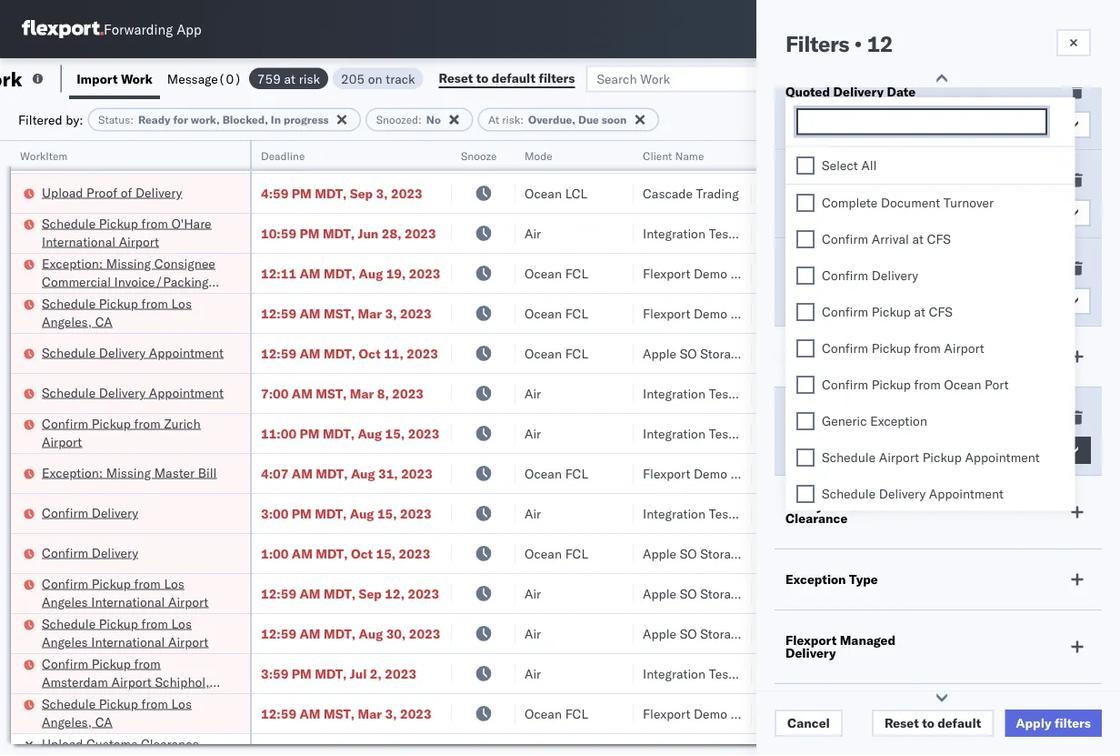 Task type: locate. For each thing, give the bounding box(es) containing it.
account down managed
[[855, 665, 903, 681]]

forwarding
[[104, 20, 173, 38]]

angeles, down haarlemmermeer, on the left
[[42, 714, 92, 730]]

2 resize handle column header from the left
[[430, 141, 452, 755]]

2 ocean fcl from the top
[[525, 305, 589, 321]]

1 resize handle column header from the left
[[228, 141, 250, 755]]

apple so storage (do not use) for 12:59 am mdt, oct 11, 2023
[[643, 345, 839, 361]]

2023 for exception: missing consignee commercial invoice/packing list link
[[409, 265, 441, 281]]

2 hong from the top
[[1089, 545, 1120, 561]]

day
[[838, 116, 860, 132], [838, 205, 860, 221]]

hong  for 12:59 am mdt, oct 11, 2023
[[1089, 345, 1121, 361]]

use) for 1:00 am mdt, oct 15, 2023
[[806, 545, 839, 561]]

15, for 3:00 pm mdt, aug 15, 2023
[[377, 505, 397, 521]]

3 lagerfeld from the top
[[944, 665, 998, 681]]

mdt, for 1:00 am mdt, oct 15, 2023
[[316, 545, 348, 561]]

1 vertical spatial confirm delivery
[[42, 504, 138, 520]]

missing down schedule pickup from o'hare international airport "button"
[[106, 255, 151, 271]]

to
[[477, 70, 489, 86], [923, 715, 935, 731]]

0 vertical spatial integration test account - karl lagerfeld
[[761, 145, 998, 161]]

schiphol,
[[155, 674, 210, 690]]

schedule for the schedule delivery appointment link related to 12:59
[[42, 344, 96, 360]]

2023 for confirm pickup from los angeles international airport link
[[408, 585, 440, 601]]

15, for 1:00 am mdt, oct 15, 2023
[[376, 545, 396, 561]]

1 vertical spatial schedule pickup from los angeles, ca
[[42, 696, 192, 730]]

2 vertical spatial at
[[915, 303, 926, 319]]

aug left 30,
[[359, 625, 383, 641]]

airport up schedule pickup from los angeles international airport link
[[168, 594, 209, 610]]

confirm inside confirm pickup from los angeles international airport
[[42, 575, 88, 591]]

1 vertical spatial filters
[[1055, 715, 1092, 731]]

missing for consignee
[[106, 255, 151, 271]]

(do for 12:59 am mdt, sep 12, 2023
[[748, 585, 774, 601]]

1 flex- from the top
[[973, 145, 1012, 161]]

2 : from the left
[[419, 113, 422, 126]]

day up integration test account - swarovski
[[838, 205, 860, 221]]

0 vertical spatial sep
[[350, 185, 373, 201]]

1 vertical spatial oct
[[351, 545, 373, 561]]

pickup up schedule pickup from los angeles international airport
[[92, 575, 131, 591]]

exception: for exception: missing master bill
[[42, 464, 103, 480]]

no
[[427, 113, 441, 126]]

4:07
[[261, 465, 289, 481]]

0 vertical spatial exception
[[871, 413, 928, 429]]

delivery up confirm pickup from zurich airport
[[99, 384, 146, 400]]

2 schedule delivery appointment button from the top
[[42, 383, 224, 403]]

(do
[[748, 345, 774, 361], [748, 545, 774, 561], [748, 585, 774, 601], [866, 585, 893, 601], [748, 625, 774, 641], [866, 625, 893, 641]]

1 lagerfeld from the top
[[944, 145, 998, 161]]

1 next from the top
[[806, 116, 835, 132]]

0 horizontal spatial risk
[[299, 71, 320, 86]]

None checkbox
[[797, 193, 815, 212], [797, 230, 815, 248], [797, 266, 815, 284], [797, 302, 815, 321], [797, 339, 815, 357], [797, 375, 815, 393], [797, 412, 815, 430], [797, 193, 815, 212], [797, 230, 815, 248], [797, 266, 815, 284], [797, 302, 815, 321], [797, 339, 815, 357], [797, 375, 815, 393], [797, 412, 815, 430]]

0 horizontal spatial reset
[[439, 70, 473, 86]]

angeles for confirm pickup from los angeles international airport
[[42, 594, 88, 610]]

airport
[[119, 233, 159, 249], [945, 340, 985, 356], [42, 434, 82, 449], [880, 449, 920, 465], [168, 594, 209, 610], [168, 634, 209, 650], [111, 674, 152, 690]]

7:00 am mst, mar 8, 2023
[[261, 385, 424, 401]]

flex-2177389 for 1:00 am mdt, oct 15, 2023
[[973, 545, 1067, 561]]

3 : from the left
[[521, 113, 524, 126]]

12:59 am mst, mar 3, 2023 down 3:59 pm mdt, jul 2, 2023
[[261, 706, 432, 721]]

integration test account - karl lagerfeld up generic exception
[[761, 385, 998, 401]]

flex- for 4:59 pm mdt, sep 3, 2023
[[973, 185, 1012, 201]]

1 vertical spatial 7:00
[[261, 385, 289, 401]]

international inside schedule pickup from los angeles international airport
[[91, 634, 165, 650]]

ready
[[138, 113, 171, 126], [786, 498, 824, 514]]

aug down 4:07 am mdt, aug 31, 2023
[[350, 505, 374, 521]]

arrival
[[872, 231, 910, 247], [786, 260, 827, 276]]

los down the invoice/packing
[[171, 295, 192, 311]]

from down confirm pickup from los angeles international airport button
[[142, 615, 168, 631]]

4 shang from the top
[[1089, 585, 1121, 601]]

1 horizontal spatial filters
[[1055, 715, 1092, 731]]

2 upload customs clearance documents from the top
[[42, 736, 199, 755]]

default
[[492, 70, 536, 86], [938, 715, 982, 731]]

ningb
[[1089, 265, 1121, 281], [1089, 305, 1121, 321], [1089, 706, 1121, 721]]

2 vertical spatial ningb
[[1089, 706, 1121, 721]]

0 vertical spatial upload customs clearance documents
[[42, 135, 199, 169]]

bookings test consignee up "next month"
[[761, 265, 907, 281]]

confirm inside confirm pickup from zurich airport
[[42, 415, 88, 431]]

air for 3:00 pm mdt, aug 15, 2023
[[525, 505, 541, 521]]

schedule for 7:00 the schedule delivery appointment link
[[42, 384, 96, 400]]

storage for 1:00 am mdt, oct 15, 2023
[[701, 545, 745, 561]]

0 vertical spatial schedule delivery appointment link
[[42, 343, 224, 362]]

id
[[967, 149, 978, 162]]

0 vertical spatial angeles
[[42, 594, 88, 610]]

air for 3:59 pm mdt, jul 2, 2023
[[525, 665, 541, 681]]

flex-2377570
[[973, 505, 1067, 521]]

default for reset to default
[[938, 715, 982, 731]]

1 cascade from the left
[[643, 185, 693, 201]]

0 vertical spatial schedule pickup from los angeles, ca button
[[42, 294, 227, 333]]

0 vertical spatial filters
[[539, 70, 575, 86]]

resize handle column header for flex id
[[1058, 141, 1080, 755]]

0 vertical spatial oct
[[359, 345, 381, 361]]

mar left 8,
[[350, 385, 374, 401]]

0 vertical spatial ca
[[95, 313, 112, 329]]

2 flexport demo consignee from the top
[[643, 305, 792, 321]]

pm right 3:59
[[292, 665, 312, 681]]

air for 11:00 pm mdt, aug 15, 2023
[[525, 425, 541, 441]]

missing for master
[[106, 464, 151, 480]]

snooze
[[461, 149, 497, 162]]

1 air from the top
[[525, 145, 541, 161]]

1 flex-2177389 from the top
[[973, 345, 1067, 361]]

flexport managed delivery
[[786, 632, 896, 661]]

mst, up 4:59 pm mdt, sep 3, 2023 at the left
[[316, 145, 347, 161]]

1 flex-2166988 from the top
[[973, 145, 1067, 161]]

2 karl from the top
[[917, 385, 941, 401]]

list box containing select all
[[786, 147, 1076, 621]]

2023 for 1st schedule pickup from los angeles, ca link from the top of the page
[[400, 305, 432, 321]]

2 vertical spatial international
[[91, 634, 165, 650]]

1 vertical spatial angeles
[[42, 634, 88, 650]]

los inside confirm pickup from los angeles international airport
[[164, 575, 185, 591]]

angeles,
[[42, 313, 92, 329], [42, 714, 92, 730]]

flex-2166988 for 7:00 am mst, mar 11, 2023
[[973, 145, 1067, 161]]

mdt, for 3:00 pm mdt, aug 15, 2023
[[315, 505, 347, 521]]

1 hong  from the top
[[1089, 345, 1121, 361]]

1:00
[[261, 545, 289, 561]]

0 horizontal spatial :
[[130, 113, 134, 126]]

ocean for exception: missing consignee commercial invoice/packing list link
[[525, 265, 562, 281]]

schedule pickup from o'hare international airport
[[42, 215, 212, 249]]

1 vertical spatial arrival
[[786, 260, 827, 276]]

schedule for schedule pickup from o'hare international airport link
[[42, 215, 96, 231]]

flex- up the port
[[973, 345, 1012, 361]]

ocean inside list box
[[945, 376, 982, 392]]

cfs up the 'confirm pickup from airport'
[[929, 303, 953, 319]]

schedule delivery appointment button
[[42, 343, 224, 363], [42, 383, 224, 403]]

3 integration test account - karl lagerfeld from the top
[[761, 665, 998, 681]]

1 horizontal spatial date
[[887, 84, 916, 100]]

0 horizontal spatial work
[[121, 71, 153, 86]]

exception: inside exception: missing consignee commercial invoice/packing list
[[42, 255, 103, 271]]

0 vertical spatial schedule delivery appointment
[[42, 344, 224, 360]]

6 air from the top
[[525, 585, 541, 601]]

mdt, up '7:00 am mst, mar 8, 2023'
[[324, 345, 356, 361]]

0 vertical spatial upload customs clearance documents link
[[42, 134, 227, 171]]

mdt, up 1:00 am mdt, oct 15, 2023
[[315, 505, 347, 521]]

1 vertical spatial deadline
[[786, 172, 840, 188]]

8 air from the top
[[525, 665, 541, 681]]

next inside next month button
[[806, 293, 835, 309]]

track
[[386, 71, 415, 86]]

4 flexport demo consignee from the top
[[643, 706, 792, 721]]

bookings for exception: missing consignee commercial invoice/packing list link
[[761, 265, 815, 281]]

lagerfeld up the turnover
[[944, 145, 998, 161]]

0 vertical spatial missing
[[106, 255, 151, 271]]

pickup inside the schedule pickup from o'hare international airport
[[99, 215, 138, 231]]

2 integration test account - karl lagerfeld from the top
[[761, 385, 998, 401]]

schedule pickup from los angeles, ca for 1st schedule pickup from los angeles, ca link from the top of the page
[[42, 295, 192, 329]]

flex-
[[973, 145, 1012, 161], [973, 185, 1012, 201], [973, 345, 1012, 361], [973, 385, 1012, 401], [973, 465, 1012, 481], [973, 505, 1012, 521], [973, 545, 1012, 561], [973, 665, 1012, 681], [973, 706, 1012, 721]]

12:59 down 12:11
[[261, 305, 297, 321]]

flex-2177389 for 12:59 am mdt, oct 11, 2023
[[973, 345, 1067, 361]]

ready inside ready for customs clearance
[[786, 498, 824, 514]]

6 resize handle column header from the left
[[912, 141, 934, 755]]

2023 right 8,
[[392, 385, 424, 401]]

pm for 3:00
[[292, 505, 312, 521]]

1 next day from the top
[[806, 116, 860, 132]]

demo for exception: missing consignee commercial invoice/packing list link
[[694, 265, 728, 281]]

1 vertical spatial schedule pickup from los angeles, ca button
[[42, 695, 227, 733]]

4 ocean fcl from the top
[[525, 465, 589, 481]]

1 vertical spatial flex-2166988
[[973, 385, 1067, 401]]

missing inside exception: missing consignee commercial invoice/packing list
[[106, 255, 151, 271]]

1 horizontal spatial :
[[419, 113, 422, 126]]

ocean
[[525, 185, 562, 201], [525, 265, 562, 281], [525, 305, 562, 321], [525, 345, 562, 361], [945, 376, 982, 392], [525, 465, 562, 481], [525, 545, 562, 561], [525, 706, 562, 721]]

1 vertical spatial flex-2177389
[[973, 545, 1067, 561]]

exception type
[[786, 571, 879, 587]]

3 upload from the top
[[42, 736, 83, 751]]

1 vertical spatial sep
[[359, 585, 382, 601]]

2023 up the 28,
[[391, 185, 423, 201]]

flex-1911466 button
[[943, 701, 1071, 726], [943, 701, 1071, 726]]

shang for 12:59 am mdt, sep 12, 2023
[[1089, 585, 1121, 601]]

schedule delivery appointment link down exception: missing consignee commercial invoice/packing list
[[42, 343, 224, 362]]

documents
[[42, 153, 108, 169], [42, 754, 108, 755]]

schedule delivery appointment button for 7:00 am mst, mar 8, 2023
[[42, 383, 224, 403]]

storage
[[701, 345, 745, 361], [701, 545, 745, 561], [701, 585, 745, 601], [819, 585, 863, 601], [701, 625, 745, 641], [819, 625, 863, 641]]

flex- for 3:59 pm mdt, jul 2, 2023
[[973, 665, 1012, 681]]

upload customs clearance documents down status
[[42, 135, 199, 169]]

flex-2177389 button
[[943, 341, 1071, 366], [943, 341, 1071, 366], [943, 541, 1071, 566], [943, 541, 1071, 566]]

12,
[[385, 585, 405, 601]]

1 vertical spatial hong 
[[1089, 545, 1121, 561]]

airport inside schedule pickup from los angeles international airport
[[168, 634, 209, 650]]

1 integration test account - karl lagerfeld from the top
[[761, 145, 998, 161]]

cfs down document
[[928, 231, 951, 247]]

angeles inside confirm pickup from los angeles international airport
[[42, 594, 88, 610]]

2 schedule pickup from los angeles, ca from the top
[[42, 696, 192, 730]]

international up the confirm pickup from amsterdam airport schiphol, haarlemmermeer, netherlands button
[[91, 634, 165, 650]]

Search Work text field
[[586, 65, 785, 92]]

schedule inside the schedule pickup from o'hare international airport
[[42, 215, 96, 231]]

fcl for 1st schedule pickup from los angeles, ca link from the top of the page
[[566, 305, 589, 321]]

5 flex- from the top
[[973, 465, 1012, 481]]

7:00 for 7:00 am mst, mar 11, 2023
[[261, 145, 289, 161]]

7 flex- from the top
[[973, 545, 1012, 561]]

fcl
[[566, 265, 589, 281], [566, 305, 589, 321], [566, 345, 589, 361], [566, 465, 589, 481], [566, 545, 589, 561], [566, 706, 589, 721]]

9 flex- from the top
[[973, 706, 1012, 721]]

1 12:59 from the top
[[261, 305, 297, 321]]

2 horizontal spatial :
[[521, 113, 524, 126]]

list box
[[786, 147, 1076, 621]]

1 vertical spatial 2177389
[[1012, 545, 1067, 561]]

2 confirm delivery button from the top
[[42, 544, 138, 564]]

confirm pickup from zurich airport button
[[42, 414, 227, 453]]

3, for flex-1911466
[[385, 706, 397, 721]]

karl
[[917, 145, 941, 161], [917, 385, 941, 401], [917, 665, 941, 681]]

1 schedule delivery appointment button from the top
[[42, 343, 224, 363]]

1 vertical spatial ningb
[[1089, 305, 1121, 321]]

air for 12:59 am mdt, aug 30, 2023
[[525, 625, 541, 641]]

next day for quoted delivery date
[[806, 116, 860, 132]]

0 vertical spatial lagerfeld
[[944, 145, 998, 161]]

upload customs clearance documents down haarlemmermeer, on the left
[[42, 736, 199, 755]]

pm right 3:00
[[292, 505, 312, 521]]

angeles
[[42, 594, 88, 610], [42, 634, 88, 650]]

4 flex- from the top
[[973, 385, 1012, 401]]

message
[[167, 71, 218, 86]]

0 vertical spatial next day button
[[786, 111, 1092, 138]]

1 vertical spatial to
[[923, 715, 935, 731]]

upload customs clearance documents for first "upload customs clearance documents" 'link' from the bottom of the page
[[42, 736, 199, 755]]

account for 3:59 pm mdt, jul 2, 2023
[[855, 665, 903, 681]]

schedule delivery appointment for 7:00 am mst, mar 8, 2023
[[42, 384, 224, 400]]

confirm delivery for 2nd confirm delivery button from the bottom of the page
[[42, 504, 138, 520]]

1 vertical spatial integration test account - karl lagerfeld
[[761, 385, 998, 401]]

integration for 7:00 am mst, mar 11, 2023
[[761, 145, 824, 161]]

flex-2132767
[[973, 665, 1067, 681]]

bookings test consignee down "arrival date"
[[761, 305, 907, 321]]

2166988 up 2124373
[[1012, 145, 1067, 161]]

1 vertical spatial ca
[[95, 714, 112, 730]]

clearance inside ready for customs clearance
[[786, 510, 848, 526]]

apple for 1:00 am mdt, oct 15, 2023
[[643, 545, 677, 561]]

to for reset to default
[[923, 715, 935, 731]]

2 vertical spatial karl
[[917, 665, 941, 681]]

confirm down complete
[[822, 231, 869, 247]]

from down schiphol,
[[142, 696, 168, 711]]

exception:
[[42, 255, 103, 271], [42, 464, 103, 480]]

airport inside confirm pickup from amsterdam airport schiphol, haarlemmermeer, netherlands
[[111, 674, 152, 690]]

filters right apply
[[1055, 715, 1092, 731]]

date up "next month"
[[831, 260, 859, 276]]

los
[[171, 295, 192, 311], [164, 575, 185, 591], [171, 615, 192, 631], [171, 696, 192, 711]]

flexport. image
[[22, 20, 104, 38]]

0 horizontal spatial to
[[477, 70, 489, 86]]

mdt,
[[315, 185, 347, 201], [323, 225, 355, 241], [324, 265, 356, 281], [324, 345, 356, 361], [323, 425, 355, 441], [316, 465, 348, 481], [315, 505, 347, 521], [316, 545, 348, 561], [324, 585, 356, 601], [324, 625, 356, 641], [315, 665, 347, 681]]

status
[[98, 113, 130, 126]]

2 7:00 from the top
[[261, 385, 289, 401]]

account for 10:59 pm mdt, jun 28, 2023
[[855, 225, 903, 241]]

file
[[887, 71, 910, 86]]

schedule delivery appointment link for 12:59
[[42, 343, 224, 362]]

jun
[[358, 225, 379, 241]]

3,
[[376, 185, 388, 201], [385, 305, 397, 321], [385, 706, 397, 721]]

12:59 up '7:00 am mst, mar 8, 2023'
[[261, 345, 297, 361]]

zurich
[[164, 415, 201, 431]]

0 vertical spatial 11,
[[377, 145, 397, 161]]

confirm down "arrival date"
[[822, 303, 869, 319]]

0 vertical spatial day
[[838, 116, 860, 132]]

exception: missing consignee commercial invoice/packing list button
[[42, 254, 227, 308]]

mar down the "2,"
[[358, 706, 382, 721]]

confirm up amsterdam
[[42, 655, 88, 671]]

8 flex- from the top
[[973, 665, 1012, 681]]

1 vertical spatial --
[[761, 545, 777, 561]]

2 demo from the top
[[694, 305, 728, 321]]

flex-2132767 button
[[943, 661, 1071, 686], [943, 661, 1071, 686]]

1 vertical spatial next day button
[[786, 199, 1092, 227]]

2 trading from the left
[[815, 185, 858, 201]]

2 shang from the top
[[1089, 385, 1121, 401]]

2 schedule delivery appointment link from the top
[[42, 383, 224, 402]]

flex-2177389 up the port
[[973, 345, 1067, 361]]

international inside confirm pickup from los angeles international airport
[[91, 594, 165, 610]]

aug left 31, on the bottom of the page
[[351, 465, 375, 481]]

4 demo from the top
[[694, 706, 728, 721]]

flex- up the flex-1911466
[[973, 665, 1012, 681]]

2 2166988 from the top
[[1012, 385, 1067, 401]]

3 karl from the top
[[917, 665, 941, 681]]

2 lagerfeld from the top
[[944, 385, 998, 401]]

1 vertical spatial risk
[[502, 113, 521, 126]]

5 resize handle column header from the left
[[731, 141, 752, 755]]

2166988 for 7:00 am mst, mar 11, 2023
[[1012, 145, 1067, 161]]

hong for 1:00 am mdt, oct 15, 2023
[[1089, 545, 1120, 561]]

cfs
[[928, 231, 951, 247], [929, 303, 953, 319]]

next down cascade trading ltd.
[[806, 205, 835, 221]]

next day for deadline
[[806, 205, 860, 221]]

0 horizontal spatial deadline
[[261, 149, 305, 162]]

angeles for schedule pickup from los angeles international airport
[[42, 634, 88, 650]]

2 next from the top
[[806, 205, 835, 221]]

pickup down commercial
[[99, 295, 138, 311]]

1 vertical spatial next
[[806, 205, 835, 221]]

0 vertical spatial confirm delivery link
[[42, 504, 138, 522]]

pickup inside confirm pickup from los angeles international airport
[[92, 575, 131, 591]]

1919146
[[1012, 465, 1067, 481]]

flex- down flex-1919146
[[973, 505, 1012, 521]]

angeles inside schedule pickup from los angeles international airport
[[42, 634, 88, 650]]

12:59 down 1:00
[[261, 585, 297, 601]]

next day down cascade trading ltd.
[[806, 205, 860, 221]]

confirm down "next month"
[[822, 340, 869, 356]]

swarovski
[[917, 225, 976, 241]]

account
[[855, 145, 903, 161], [855, 225, 903, 241], [855, 385, 903, 401], [737, 425, 785, 441], [855, 425, 903, 441], [737, 505, 785, 521], [855, 505, 903, 521], [855, 665, 903, 681]]

: right at
[[521, 113, 524, 126]]

None checkbox
[[797, 156, 815, 174], [797, 448, 815, 466], [797, 484, 815, 503], [797, 156, 815, 174], [797, 448, 815, 466], [797, 484, 815, 503]]

karl left flex
[[917, 145, 941, 161]]

4 fcl from the top
[[566, 465, 589, 481]]

2 ca from the top
[[95, 714, 112, 730]]

2 next day button from the top
[[786, 199, 1092, 227]]

next day button up confirm arrival at cfs
[[786, 199, 1092, 227]]

los down schiphol,
[[171, 696, 192, 711]]

1 schedule delivery appointment link from the top
[[42, 343, 224, 362]]

1 2166988 from the top
[[1012, 145, 1067, 161]]

0 vertical spatial default
[[492, 70, 536, 86]]

at for confirm pickup at cfs
[[915, 303, 926, 319]]

international inside the schedule pickup from o'hare international airport
[[42, 233, 116, 249]]

1 vertical spatial 15,
[[377, 505, 397, 521]]

exception: for exception: missing consignee commercial invoice/packing list
[[42, 255, 103, 271]]

lagerfeld for 7:00 am mst, mar 11, 2023
[[944, 145, 998, 161]]

bookings test consignee up for
[[761, 465, 907, 481]]

1 -- from the top
[[761, 345, 777, 361]]

1 vertical spatial at
[[913, 231, 924, 247]]

am down the progress
[[292, 145, 313, 161]]

2023 right 31, on the bottom of the page
[[401, 465, 433, 481]]

3 fcl from the top
[[566, 345, 589, 361]]

1 7:00 from the top
[[261, 145, 289, 161]]

12:59 am mdt, oct 11, 2023
[[261, 345, 439, 361]]

at down document
[[913, 231, 924, 247]]

1 vertical spatial customs
[[850, 498, 904, 514]]

integration for 3:59 pm mdt, jul 2, 2023
[[761, 665, 824, 681]]

2 upload from the top
[[42, 184, 83, 200]]

account right for
[[855, 505, 903, 521]]

next up consignee button
[[806, 116, 835, 132]]

confirm pickup from amsterdam airport schiphol, haarlemmermeer, netherlands link
[[42, 655, 227, 708]]

2023 down 19,
[[400, 305, 432, 321]]

storage for 12:59 am mdt, aug 30, 2023
[[701, 625, 745, 641]]

1 trading from the left
[[697, 185, 739, 201]]

client
[[643, 149, 673, 162]]

0 vertical spatial deadline
[[261, 149, 305, 162]]

pm right 4:59
[[292, 185, 312, 201]]

1 missing from the top
[[106, 255, 151, 271]]

1 vertical spatial work
[[786, 409, 818, 425]]

oct for 11,
[[359, 345, 381, 361]]

pickup inside confirm pickup from amsterdam airport schiphol, haarlemmermeer, netherlands
[[92, 655, 131, 671]]

flex-2166988 for 7:00 am mst, mar 8, 2023
[[973, 385, 1067, 401]]

for
[[173, 113, 188, 126]]

0 vertical spatial exception:
[[42, 255, 103, 271]]

0 vertical spatial confirm delivery
[[822, 267, 919, 283]]

cascade down client name
[[643, 185, 693, 201]]

los for first schedule pickup from los angeles, ca button from the bottom of the page
[[171, 696, 192, 711]]

flex- for 12:59 am mst, mar 3, 2023
[[973, 706, 1012, 721]]

5 air from the top
[[525, 505, 541, 521]]

schedule inside schedule pickup from los angeles international airport
[[42, 615, 96, 631]]

aug for 4:07 am mdt, aug 31, 2023
[[351, 465, 375, 481]]

mdt, left jul
[[315, 665, 347, 681]]

0 vertical spatial documents
[[42, 153, 108, 169]]

15, for 11:00 pm mdt, aug 15, 2023
[[385, 425, 405, 441]]

2 vertical spatial clearance
[[141, 736, 199, 751]]

1 vertical spatial 3,
[[385, 305, 397, 321]]

pm for 10:59
[[300, 225, 320, 241]]

0 vertical spatial ningb
[[1089, 265, 1121, 281]]

filtered by:
[[18, 111, 83, 127]]

resize handle column header
[[228, 141, 250, 755], [430, 141, 452, 755], [494, 141, 516, 755], [612, 141, 634, 755], [731, 141, 752, 755], [912, 141, 934, 755], [1058, 141, 1080, 755], [1088, 141, 1110, 755]]

ag
[[821, 425, 839, 441], [940, 425, 957, 441], [821, 505, 839, 521], [940, 505, 957, 521]]

clearance down netherlands
[[141, 736, 199, 751]]

account down ltd.
[[855, 225, 903, 241]]

3 next from the top
[[806, 293, 835, 309]]

0 vertical spatial flex-2177389
[[973, 345, 1067, 361]]

1 vertical spatial schedule delivery appointment link
[[42, 383, 224, 402]]

mode
[[525, 149, 553, 162]]

use)
[[806, 345, 839, 361], [806, 545, 839, 561], [806, 585, 839, 601], [925, 585, 957, 601], [806, 625, 839, 641], [925, 625, 957, 641]]

pm for 11:00
[[300, 425, 320, 441]]

0 horizontal spatial exception
[[786, 571, 847, 587]]

cascade trading ltd.
[[761, 185, 884, 201]]

1 horizontal spatial to
[[923, 715, 935, 731]]

pickup up exception: missing master bill
[[92, 415, 131, 431]]

mdt, up 3:59 pm mdt, jul 2, 2023
[[324, 625, 356, 641]]

15, down 31, on the bottom of the page
[[377, 505, 397, 521]]

documents down haarlemmermeer, on the left
[[42, 754, 108, 755]]

flex-2166988
[[973, 145, 1067, 161], [973, 385, 1067, 401]]

2 confirm delivery link from the top
[[42, 544, 138, 562]]

2 fcl from the top
[[566, 305, 589, 321]]

1 demo from the top
[[694, 265, 728, 281]]

1 day from the top
[[838, 116, 860, 132]]

deadline down consignee button
[[786, 172, 840, 188]]

delivery inside 'button'
[[136, 184, 182, 200]]

1 horizontal spatial arrival
[[872, 231, 910, 247]]

los inside schedule pickup from los angeles international airport
[[171, 615, 192, 631]]

1 vertical spatial confirm delivery button
[[42, 544, 138, 564]]

schedule pickup from o'hare international airport button
[[42, 214, 227, 252]]

demo
[[694, 265, 728, 281], [694, 305, 728, 321], [694, 465, 728, 481], [694, 706, 728, 721]]

resize handle column header for workitem
[[228, 141, 250, 755]]

aug down 8,
[[358, 425, 382, 441]]

4 resize handle column header from the left
[[612, 141, 634, 755]]

: up workitem button
[[130, 113, 134, 126]]

exception: down confirm pickup from zurich airport
[[42, 464, 103, 480]]

None text field
[[803, 115, 1046, 131]]

schedule pickup from los angeles international airport
[[42, 615, 209, 650]]

2023 right the "2,"
[[385, 665, 417, 681]]

1 fcl from the top
[[566, 265, 589, 281]]

0 vertical spatial reset
[[439, 70, 473, 86]]

11, up 8,
[[384, 345, 404, 361]]

2166988 right the port
[[1012, 385, 1067, 401]]

3 bookings from the top
[[761, 465, 815, 481]]

workitem
[[20, 149, 68, 162]]

quoted delivery date
[[786, 84, 916, 100]]

5 ocean fcl from the top
[[525, 545, 589, 561]]

confirm up exception: missing master bill
[[42, 415, 88, 431]]

2 next day from the top
[[806, 205, 860, 221]]

0 horizontal spatial cascade
[[643, 185, 693, 201]]

0 vertical spatial karl
[[917, 145, 941, 161]]

flexport
[[643, 265, 691, 281], [643, 305, 691, 321], [643, 465, 691, 481], [786, 632, 837, 648], [643, 706, 691, 721]]

2 hong  from the top
[[1089, 545, 1121, 561]]

schedule delivery appointment button for 12:59 am mdt, oct 11, 2023
[[42, 343, 224, 363]]

apple for 12:59 am mdt, oct 11, 2023
[[643, 345, 677, 361]]

1 upload customs clearance documents from the top
[[42, 135, 199, 169]]

trading for cascade trading ltd.
[[815, 185, 858, 201]]

1 vertical spatial karl
[[917, 385, 941, 401]]

0 vertical spatial hong 
[[1089, 345, 1121, 361]]

schedule pickup from los angeles, ca for first schedule pickup from los angeles, ca link from the bottom of the page
[[42, 696, 192, 730]]

0 vertical spatial confirm delivery button
[[42, 504, 138, 524]]

1 vertical spatial international
[[91, 594, 165, 610]]

3:59
[[261, 665, 289, 681]]

karl for 3:59 pm mdt, jul 2, 2023
[[917, 665, 941, 681]]

2 vertical spatial next
[[806, 293, 835, 309]]

3, down 3:59 pm mdt, jul 2, 2023
[[385, 706, 397, 721]]

next day button up flex
[[786, 111, 1092, 138]]

1 hong from the top
[[1089, 345, 1120, 361]]

apple for 12:59 am mdt, aug 30, 2023
[[643, 625, 677, 641]]

2023 for the confirm pickup from zurich airport link
[[408, 425, 440, 441]]

Search Shipments (/) text field
[[772, 15, 948, 43]]

30,
[[386, 625, 406, 641]]

oct
[[359, 345, 381, 361], [351, 545, 373, 561]]

1 next day button from the top
[[786, 111, 1092, 138]]

12:59 am mst, mar 3, 2023
[[261, 305, 432, 321], [261, 706, 432, 721]]

0 vertical spatial 15,
[[385, 425, 405, 441]]

2,
[[370, 665, 382, 681]]

0 vertical spatial clearance
[[141, 135, 199, 151]]

0 vertical spatial --
[[761, 345, 777, 361]]

upload left proof
[[42, 184, 83, 200]]

work,
[[191, 113, 220, 126]]

2 angeles from the top
[[42, 634, 88, 650]]

4 air from the top
[[525, 425, 541, 441]]

1 horizontal spatial default
[[938, 715, 982, 731]]

fcl for the schedule delivery appointment link related to 12:59
[[566, 345, 589, 361]]

los for schedule pickup from los angeles international airport button
[[171, 615, 192, 631]]

2177389 for 1:00 am mdt, oct 15, 2023
[[1012, 545, 1067, 561]]

am up 12:59 am mdt, oct 11, 2023
[[300, 305, 321, 321]]

1 vertical spatial clearance
[[786, 510, 848, 526]]

2 2177389 from the top
[[1012, 545, 1067, 561]]

schedule pickup from los angeles international airport link
[[42, 615, 227, 651]]

ocean for the schedule delivery appointment link related to 12:59
[[525, 345, 562, 361]]

at
[[488, 113, 500, 126]]

schedule pickup from los angeles, ca down amsterdam
[[42, 696, 192, 730]]

1 confirm delivery link from the top
[[42, 504, 138, 522]]

: for status
[[130, 113, 134, 126]]

1 vertical spatial schedule delivery appointment
[[42, 384, 224, 400]]

progress
[[284, 113, 329, 126]]

mdt, down 1:00 am mdt, oct 15, 2023
[[324, 585, 356, 601]]

1 vertical spatial day
[[838, 205, 860, 221]]

0 vertical spatial cfs
[[928, 231, 951, 247]]

reset for reset to default filters
[[439, 70, 473, 86]]

flex-2177389
[[973, 345, 1067, 361], [973, 545, 1067, 561]]

os button
[[1057, 8, 1099, 50]]

demo for 'exception: missing master bill' link
[[694, 465, 728, 481]]

0 vertical spatial next
[[806, 116, 835, 132]]

flex-2166988 up flex-1919146
[[973, 385, 1067, 401]]

:
[[130, 113, 134, 126], [419, 113, 422, 126], [521, 113, 524, 126]]

ca down exception: missing consignee commercial invoice/packing list
[[95, 313, 112, 329]]

0 vertical spatial 2166988
[[1012, 145, 1067, 161]]

1 upload from the top
[[42, 135, 83, 151]]

bookings test consignee
[[761, 265, 907, 281], [761, 305, 907, 321], [761, 465, 907, 481], [761, 706, 907, 721]]

0 vertical spatial international
[[42, 233, 116, 249]]

generic
[[822, 413, 867, 429]]

from inside schedule pickup from los angeles international airport
[[142, 615, 168, 631]]

next down "arrival date"
[[806, 293, 835, 309]]

message (0)
[[167, 71, 242, 86]]

0 horizontal spatial ready
[[138, 113, 171, 126]]

0 vertical spatial next day
[[806, 116, 860, 132]]

2 vertical spatial confirm delivery
[[42, 544, 138, 560]]

2 vertical spatial upload
[[42, 736, 83, 751]]

ltd.
[[861, 185, 884, 201]]

fcl for first schedule pickup from los angeles, ca link from the bottom of the page
[[566, 706, 589, 721]]

schedule delivery appointment down exception: missing consignee commercial invoice/packing list
[[42, 344, 224, 360]]

work inside button
[[121, 71, 153, 86]]

2 flex-2166988 from the top
[[973, 385, 1067, 401]]



Task type: vqa. For each thing, say whether or not it's contained in the screenshot.
CEAU7522281, to the bottom
no



Task type: describe. For each thing, give the bounding box(es) containing it.
schedule for 1st schedule pickup from los angeles, ca link from the top of the page
[[42, 295, 96, 311]]

3 flexport demo consignee from the top
[[643, 465, 792, 481]]

complete document turnover
[[822, 194, 994, 210]]

filters
[[786, 30, 850, 57]]

delivery down exception: missing master bill button
[[92, 504, 138, 520]]

2 12:59 from the top
[[261, 345, 297, 361]]

upload proof of delivery
[[42, 184, 182, 200]]

mode button
[[516, 145, 616, 163]]

aug for 12:11 am mdt, aug 19, 2023
[[359, 265, 383, 281]]

0 vertical spatial arrival
[[872, 231, 910, 247]]

confirm up confirm pickup from los angeles international airport
[[42, 544, 88, 560]]

am down 3:59 pm mdt, jul 2, 2023
[[300, 706, 321, 721]]

integration for 10:59 pm mdt, jun 28, 2023
[[761, 225, 824, 241]]

demo for first schedule pickup from los angeles, ca link from the bottom of the page
[[694, 706, 728, 721]]

11, for mar
[[377, 145, 397, 161]]

11:00 pm mdt, aug 15, 2023
[[261, 425, 440, 441]]

ocean for 1st schedule pickup from los angeles, ca link from the top of the page
[[525, 305, 562, 321]]

28,
[[382, 225, 402, 241]]

mst, up 12:59 am mdt, oct 11, 2023
[[324, 305, 355, 321]]

from down the 'confirm pickup from airport'
[[915, 376, 941, 392]]

apple so storage (do not use) for 1:00 am mdt, oct 15, 2023
[[643, 545, 839, 561]]

4 12:59 from the top
[[261, 625, 297, 641]]

port
[[985, 376, 1009, 392]]

exception
[[913, 71, 972, 86]]

generic exception
[[822, 413, 928, 429]]

1 angeles, from the top
[[42, 313, 92, 329]]

invoice/packing
[[114, 273, 209, 289]]

upload proof of delivery button
[[42, 183, 182, 203]]

from inside confirm pickup from los angeles international airport
[[134, 575, 161, 591]]

month
[[838, 293, 877, 309]]

ocean lcl
[[525, 185, 588, 201]]

0 vertical spatial risk
[[299, 71, 320, 86]]

so for 12:59 am mdt, aug 30, 2023
[[680, 625, 697, 641]]

pickup up the 'confirm pickup from airport'
[[872, 303, 911, 319]]

on down schedule airport pickup appointment
[[917, 505, 936, 521]]

lagerfeld for 3:59 pm mdt, jul 2, 2023
[[944, 665, 998, 681]]

19,
[[386, 265, 406, 281]]

apple so storage (do not use) for 12:59 am mdt, sep 12, 2023
[[643, 585, 839, 601]]

confirm up "next month"
[[822, 267, 869, 283]]

in
[[271, 113, 281, 126]]

o'hare
[[171, 215, 212, 231]]

ag down schedule airport pickup appointment
[[940, 505, 957, 521]]

confirm up item
[[822, 376, 869, 392]]

confirm inside confirm pickup from amsterdam airport schiphol, haarlemmermeer, netherlands
[[42, 655, 88, 671]]

1 12:59 am mst, mar 3, 2023 from the top
[[261, 305, 432, 321]]

not for 12:59 am mdt, aug 30, 2023
[[778, 625, 803, 641]]

flex- for 1:00 am mdt, oct 15, 2023
[[973, 545, 1012, 561]]

schedule airport pickup appointment
[[822, 449, 1040, 465]]

2023 down 4:07 am mdt, aug 31, 2023
[[400, 505, 432, 521]]

quoted
[[786, 84, 831, 100]]

list
[[42, 292, 63, 308]]

1 upload customs clearance documents link from the top
[[42, 134, 227, 171]]

0 horizontal spatial filters
[[539, 70, 575, 86]]

delivery down schedule airport pickup appointment
[[880, 485, 926, 501]]

mst, down 3:59 pm mdt, jul 2, 2023
[[324, 706, 355, 721]]

(do for 1:00 am mdt, oct 15, 2023
[[748, 545, 774, 561]]

mdt, for 12:59 am mdt, aug 30, 2023
[[324, 625, 356, 641]]

0 vertical spatial at
[[284, 71, 296, 86]]

12:59 am mdt, aug 30, 2023
[[261, 625, 441, 641]]

(0)
[[218, 71, 242, 86]]

proof
[[86, 184, 117, 200]]

am right 1:00
[[292, 545, 313, 561]]

12
[[867, 30, 894, 57]]

1 ningb from the top
[[1089, 265, 1121, 281]]

account left for
[[737, 505, 785, 521]]

2124373
[[1012, 185, 1067, 201]]

flex-1911466
[[973, 706, 1067, 721]]

status : ready for work, blocked, in progress
[[98, 113, 329, 126]]

account for 3:00 pm mdt, aug 15, 2023
[[855, 505, 903, 521]]

los for confirm pickup from los angeles international airport button
[[164, 575, 185, 591]]

on left for
[[799, 505, 818, 521]]

mar up 4:59 pm mdt, sep 3, 2023 at the left
[[350, 145, 374, 161]]

1 vertical spatial date
[[831, 260, 859, 276]]

schedule delivery appointment link for 7:00
[[42, 383, 224, 402]]

flex- for 7:00 am mst, mar 8, 2023
[[973, 385, 1012, 401]]

2023 for the confirm pickup from amsterdam airport schiphol, haarlemmermeer, netherlands link
[[385, 665, 417, 681]]

confirm pickup from airport
[[822, 340, 985, 356]]

ag up schedule airport pickup appointment
[[940, 425, 957, 441]]

confirm pickup from ocean port
[[822, 376, 1009, 392]]

am up 3:59 pm mdt, jul 2, 2023
[[300, 625, 321, 641]]

aug for 11:00 pm mdt, aug 15, 2023
[[358, 425, 382, 441]]

mdt, for 4:59 pm mdt, sep 3, 2023
[[315, 185, 347, 201]]

ag up exception type
[[821, 505, 839, 521]]

2 vertical spatial customs
[[86, 736, 138, 751]]

all
[[862, 157, 877, 173]]

at for confirm arrival at cfs
[[913, 231, 924, 247]]

cascade for cascade trading
[[643, 185, 693, 201]]

delivery up confirm pickup at cfs
[[872, 267, 919, 283]]

filters • 12
[[786, 30, 894, 57]]

3 ocean fcl from the top
[[525, 345, 589, 361]]

managed
[[840, 632, 896, 648]]

-- for 12:59 am mdt, oct 11, 2023
[[761, 345, 777, 361]]

actions
[[1066, 149, 1104, 162]]

3:59 pm mdt, jul 2, 2023
[[261, 665, 417, 681]]

1 vertical spatial type
[[850, 571, 879, 587]]

am right the 4:07
[[292, 465, 313, 481]]

12:11 am mdt, aug 19, 2023
[[261, 265, 441, 281]]

2 bookings test consignee from the top
[[761, 305, 907, 321]]

file exception
[[887, 71, 972, 86]]

2 upload customs clearance documents link from the top
[[42, 735, 227, 755]]

next day button for quoted delivery date
[[786, 111, 1092, 138]]

schedule pickup from o'hare international airport link
[[42, 214, 227, 251]]

pickup down generic exception
[[923, 449, 962, 465]]

resize handle column header for mode
[[612, 141, 634, 755]]

delivery inside flexport managed delivery
[[786, 645, 836, 661]]

schedule pickup from los angeles international airport button
[[42, 615, 227, 653]]

6 ocean fcl from the top
[[525, 706, 589, 721]]

apple for 12:59 am mdt, sep 12, 2023
[[643, 585, 677, 601]]

reset to default filters
[[439, 70, 575, 86]]

confirm pickup from los angeles international airport link
[[42, 575, 227, 611]]

2 documents from the top
[[42, 754, 108, 755]]

1 vertical spatial exception
[[786, 571, 847, 587]]

1 ca from the top
[[95, 313, 112, 329]]

shang for 7:00 am mst, mar 8, 2023
[[1089, 385, 1121, 401]]

mdt, for 3:59 pm mdt, jul 2, 2023
[[315, 665, 347, 681]]

ag up for
[[821, 425, 839, 441]]

bill
[[198, 464, 217, 480]]

1 schedule pickup from los angeles, ca button from the top
[[42, 294, 227, 333]]

flex- for 3:00 pm mdt, aug 15, 2023
[[973, 505, 1012, 521]]

airport down next month button at the right top of page
[[945, 340, 985, 356]]

for
[[827, 498, 847, 514]]

deadline button
[[252, 145, 434, 163]]

4 bookings test consignee from the top
[[761, 706, 907, 721]]

day for quoted delivery date
[[838, 116, 860, 132]]

airport down generic exception
[[880, 449, 920, 465]]

0 vertical spatial date
[[887, 84, 916, 100]]

hong  for 1:00 am mdt, oct 15, 2023
[[1089, 545, 1121, 561]]

mdt, for 12:59 am mdt, sep 12, 2023
[[324, 585, 356, 601]]

on up schedule airport pickup appointment
[[917, 425, 936, 441]]

confirm down exception: missing master bill button
[[42, 504, 88, 520]]

cascade trading
[[643, 185, 739, 201]]

default for reset to default filters
[[492, 70, 536, 86]]

bookings for first schedule pickup from los angeles, ca link from the bottom of the page
[[761, 706, 815, 721]]

name
[[675, 149, 704, 162]]

pickup down the 'confirm pickup from airport'
[[872, 376, 911, 392]]

to for reset to default filters
[[477, 70, 489, 86]]

exception: missing consignee commercial invoice/packing list link
[[42, 254, 227, 308]]

12:11
[[261, 265, 297, 281]]

yantia
[[1089, 185, 1121, 201]]

account left work item type on the bottom
[[737, 425, 785, 441]]

am right 12:11
[[300, 265, 321, 281]]

1 horizontal spatial deadline
[[786, 172, 840, 188]]

3 ningb from the top
[[1089, 706, 1121, 721]]

from inside the schedule pickup from o'hare international airport
[[142, 215, 168, 231]]

reset to default
[[885, 715, 982, 731]]

2 ningb from the top
[[1089, 305, 1121, 321]]

mdt, for 10:59 pm mdt, jun 28, 2023
[[323, 225, 355, 241]]

integration for 3:00 pm mdt, aug 15, 2023
[[761, 505, 824, 521]]

am up '7:00 am mst, mar 8, 2023'
[[300, 345, 321, 361]]

not for 1:00 am mdt, oct 15, 2023
[[778, 545, 803, 561]]

1 confirm delivery button from the top
[[42, 504, 138, 524]]

airport inside confirm pickup from los angeles international airport
[[168, 594, 209, 610]]

air for 10:59 pm mdt, jun 28, 2023
[[525, 225, 541, 241]]

pickup down confirm pickup at cfs
[[872, 340, 911, 356]]

deadline inside button
[[261, 149, 305, 162]]

3, for flex-2124373
[[376, 185, 388, 201]]

am up 11:00
[[292, 385, 313, 401]]

customs inside ready for customs clearance
[[850, 498, 904, 514]]

of
[[121, 184, 132, 200]]

confirm delivery link for 1st confirm delivery button from the bottom of the page
[[42, 544, 138, 562]]

: for snoozed
[[419, 113, 422, 126]]

los for 2nd schedule pickup from los angeles, ca button from the bottom of the page
[[171, 295, 192, 311]]

netherlands
[[149, 692, 220, 708]]

next month
[[806, 293, 877, 309]]

3:00 pm mdt, aug 15, 2023
[[261, 505, 432, 521]]

3 resize handle column header from the left
[[494, 141, 516, 755]]

0 vertical spatial type
[[852, 409, 880, 425]]

use) for 12:59 am mdt, oct 11, 2023
[[806, 345, 839, 361]]

confirm pickup from amsterdam airport schiphol, haarlemmermeer, netherlands button
[[42, 655, 227, 708]]

karl for 7:00 am mst, mar 8, 2023
[[917, 385, 941, 401]]

amsterdam
[[42, 674, 108, 690]]

from inside confirm pickup from amsterdam airport schiphol, haarlemmermeer, netherlands
[[134, 655, 161, 671]]

2 schedule pickup from los angeles, ca button from the top
[[42, 695, 227, 733]]

am down 1:00 am mdt, oct 15, 2023
[[300, 585, 321, 601]]

international for schedule
[[91, 634, 165, 650]]

trading for cascade trading
[[697, 185, 739, 201]]

air for 7:00 am mst, mar 11, 2023
[[525, 145, 541, 161]]

2023 for schedule pickup from los angeles international airport link
[[409, 625, 441, 641]]

ocean for first schedule pickup from los angeles, ca link from the bottom of the page
[[525, 706, 562, 721]]

2 schedule pickup from los angeles, ca link from the top
[[42, 695, 227, 731]]

8,
[[377, 385, 389, 401]]

international for confirm
[[91, 594, 165, 610]]

next for quoted
[[806, 116, 835, 132]]

2 12:59 am mst, mar 3, 2023 from the top
[[261, 706, 432, 721]]

4:59 pm mdt, sep 3, 2023
[[261, 185, 423, 201]]

1 horizontal spatial risk
[[502, 113, 521, 126]]

sep for 3,
[[350, 185, 373, 201]]

item
[[821, 409, 849, 425]]

cfs for confirm arrival at cfs
[[928, 231, 951, 247]]

batc button
[[1068, 65, 1121, 92]]

3 bookings test consignee from the top
[[761, 465, 907, 481]]

app
[[177, 20, 202, 38]]

operator
[[786, 348, 841, 364]]

0 vertical spatial customs
[[86, 135, 138, 151]]

4:07 am mdt, aug 31, 2023
[[261, 465, 433, 481]]

upload inside 'button'
[[42, 184, 83, 200]]

1 ocean fcl from the top
[[525, 265, 589, 281]]

2377570
[[1012, 505, 1067, 521]]

next for arrival
[[806, 293, 835, 309]]

snoozed
[[376, 113, 419, 126]]

2023 for the schedule delivery appointment link related to 12:59
[[407, 345, 439, 361]]

so for 12:59 am mdt, oct 11, 2023
[[680, 345, 697, 361]]

demo for 1st schedule pickup from los angeles, ca link from the top of the page
[[694, 305, 728, 321]]

consignee inside exception: missing consignee commercial invoice/packing list
[[154, 255, 215, 271]]

airport inside confirm pickup from zurich airport
[[42, 434, 82, 449]]

confirm arrival at cfs
[[822, 231, 951, 247]]

delivery left the file on the right of the page
[[834, 84, 884, 100]]

account for 7:00 am mst, mar 8, 2023
[[855, 385, 903, 401]]

from inside confirm pickup from zurich airport
[[134, 415, 161, 431]]

2023 down 'snoozed : no'
[[400, 145, 432, 161]]

mdt, for 4:07 am mdt, aug 31, 2023
[[316, 465, 348, 481]]

759 at risk
[[257, 71, 320, 86]]

1 documents from the top
[[42, 153, 108, 169]]

2 angeles, from the top
[[42, 714, 92, 730]]

os
[[1069, 22, 1087, 36]]

confirm pickup from los angeles international airport
[[42, 575, 209, 610]]

1 flexport demo consignee from the top
[[643, 265, 792, 281]]

8 resize handle column header from the left
[[1088, 141, 1110, 755]]

5 12:59 from the top
[[261, 706, 297, 721]]

delivery down exception: missing consignee commercial invoice/packing list
[[99, 344, 146, 360]]

integration for 11:00 pm mdt, aug 15, 2023
[[761, 425, 824, 441]]

mst, down 12:59 am mdt, oct 11, 2023
[[316, 385, 347, 401]]

flexport inside flexport managed delivery
[[786, 632, 837, 648]]

day for deadline
[[838, 205, 860, 221]]

12:59 am mdt, sep 12, 2023
[[261, 585, 440, 601]]

import work
[[77, 71, 153, 86]]

select
[[822, 157, 859, 173]]

pm for 3:59
[[292, 665, 312, 681]]

exception: missing master bill
[[42, 464, 217, 480]]

0 horizontal spatial arrival
[[786, 260, 827, 276]]

apply filters button
[[1006, 710, 1103, 737]]

pickup down amsterdam
[[99, 696, 138, 711]]

pickup inside schedule pickup from los angeles international airport
[[99, 615, 138, 631]]

confirm pickup at cfs
[[822, 303, 953, 319]]

integration test account - karl lagerfeld for 7:00 am mst, mar 11, 2023
[[761, 145, 998, 161]]

forwarding app
[[104, 20, 202, 38]]

bookings for 'exception: missing master bill' link
[[761, 465, 815, 481]]

schedule for schedule pickup from los angeles international airport link
[[42, 615, 96, 631]]

flex- for 12:59 am mdt, oct 11, 2023
[[973, 345, 1012, 361]]

2132767
[[1012, 665, 1067, 681]]

2177389 for 12:59 am mdt, oct 11, 2023
[[1012, 345, 1067, 361]]

master
[[154, 464, 195, 480]]

delivery up confirm pickup from los angeles international airport
[[92, 544, 138, 560]]

bookings for 1st schedule pickup from los angeles, ca link from the top of the page
[[761, 305, 815, 321]]

flex- for 7:00 am mst, mar 11, 2023
[[973, 145, 1012, 161]]

consignee button
[[752, 145, 916, 163]]

1 bookings test consignee from the top
[[761, 265, 907, 281]]

cancel
[[788, 715, 830, 731]]

from up confirm pickup from ocean port
[[915, 340, 941, 356]]

1 schedule pickup from los angeles, ca link from the top
[[42, 294, 227, 331]]

2166988 for 7:00 am mst, mar 8, 2023
[[1012, 385, 1067, 401]]

mar down 12:11 am mdt, aug 19, 2023
[[358, 305, 382, 321]]

exception: missing consignee commercial invoice/packing list
[[42, 255, 215, 308]]

lagerfeld for 7:00 am mst, mar 8, 2023
[[944, 385, 998, 401]]

1911466
[[1012, 706, 1067, 721]]

3 12:59 from the top
[[261, 585, 297, 601]]

pickup inside confirm pickup from zurich airport
[[92, 415, 131, 431]]

2023 for confirm delivery link related to 1st confirm delivery button from the bottom of the page
[[399, 545, 431, 561]]

from down the invoice/packing
[[142, 295, 168, 311]]

flex id
[[943, 149, 978, 162]]

2023 for schedule pickup from o'hare international airport link
[[405, 225, 436, 241]]

confirm pickup from amsterdam airport schiphol, haarlemmermeer, netherlands
[[42, 655, 220, 708]]

schedule delivery appointment inside list box
[[822, 485, 1004, 501]]

on left item
[[799, 425, 818, 441]]

7:00 am mst, mar 11, 2023
[[261, 145, 432, 161]]

client name button
[[634, 145, 734, 163]]

airport inside the schedule pickup from o'hare international airport
[[119, 233, 159, 249]]



